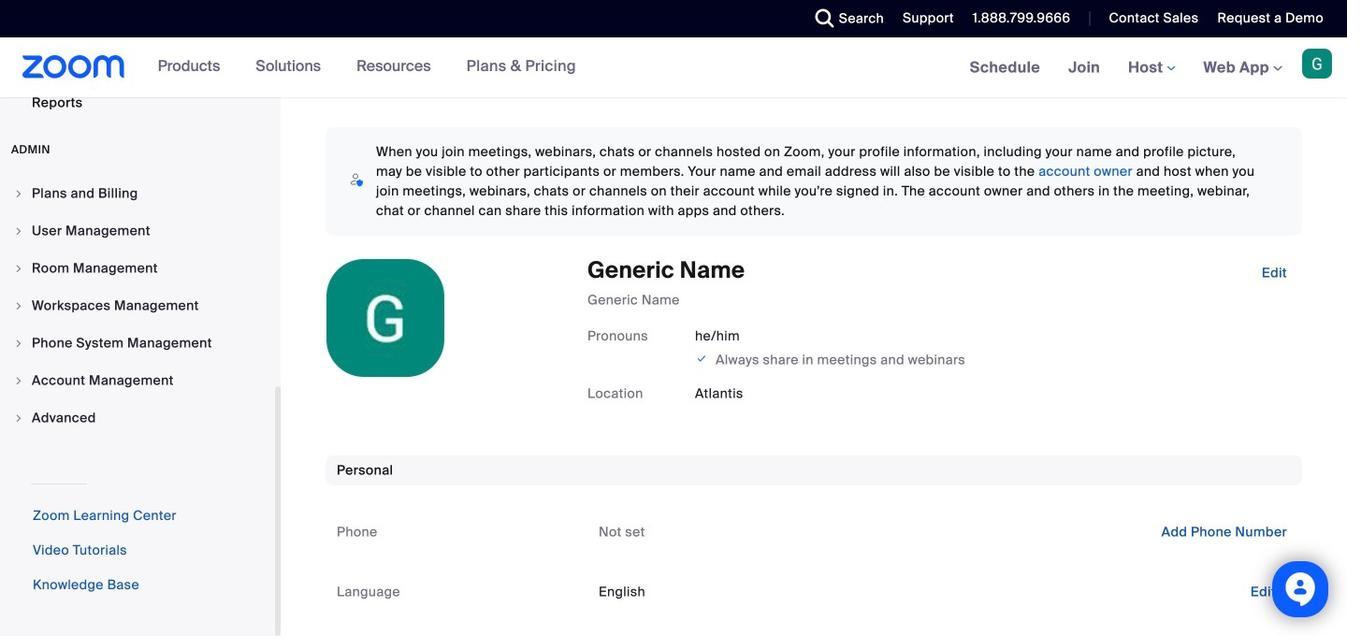 Task type: describe. For each thing, give the bounding box(es) containing it.
3 menu item from the top
[[0, 251, 275, 286]]

profile picture image
[[1303, 49, 1333, 79]]

4 menu item from the top
[[0, 288, 275, 324]]

right image for seventh "menu item" from the bottom
[[13, 188, 24, 199]]

admin menu menu
[[0, 176, 275, 438]]

zoom logo image
[[22, 55, 125, 79]]

product information navigation
[[144, 37, 590, 97]]

right image for sixth "menu item"
[[13, 375, 24, 387]]

meetings navigation
[[956, 37, 1348, 99]]

5 menu item from the top
[[0, 326, 275, 361]]

right image for first "menu item" from the bottom of the admin menu menu
[[13, 413, 24, 424]]



Task type: vqa. For each thing, say whether or not it's contained in the screenshot.
left 'application'
no



Task type: locate. For each thing, give the bounding box(es) containing it.
user photo image
[[327, 259, 445, 377]]

4 right image from the top
[[13, 413, 24, 424]]

1 menu item from the top
[[0, 176, 275, 212]]

1 vertical spatial right image
[[13, 300, 24, 312]]

1 right image from the top
[[13, 263, 24, 274]]

right image
[[13, 188, 24, 199], [13, 226, 24, 237], [13, 375, 24, 387], [13, 413, 24, 424]]

3 right image from the top
[[13, 375, 24, 387]]

right image for 2nd "menu item"
[[13, 226, 24, 237]]

2 right image from the top
[[13, 226, 24, 237]]

menu item
[[0, 176, 275, 212], [0, 213, 275, 249], [0, 251, 275, 286], [0, 288, 275, 324], [0, 326, 275, 361], [0, 363, 275, 399], [0, 401, 275, 436]]

0 vertical spatial right image
[[13, 263, 24, 274]]

2 right image from the top
[[13, 300, 24, 312]]

banner
[[0, 37, 1348, 99]]

checked image
[[695, 349, 709, 368]]

edit user photo image
[[371, 310, 401, 327]]

2 menu item from the top
[[0, 213, 275, 249]]

right image
[[13, 263, 24, 274], [13, 300, 24, 312], [13, 338, 24, 349]]

3 right image from the top
[[13, 338, 24, 349]]

7 menu item from the top
[[0, 401, 275, 436]]

6 menu item from the top
[[0, 363, 275, 399]]

1 right image from the top
[[13, 188, 24, 199]]

2 vertical spatial right image
[[13, 338, 24, 349]]



